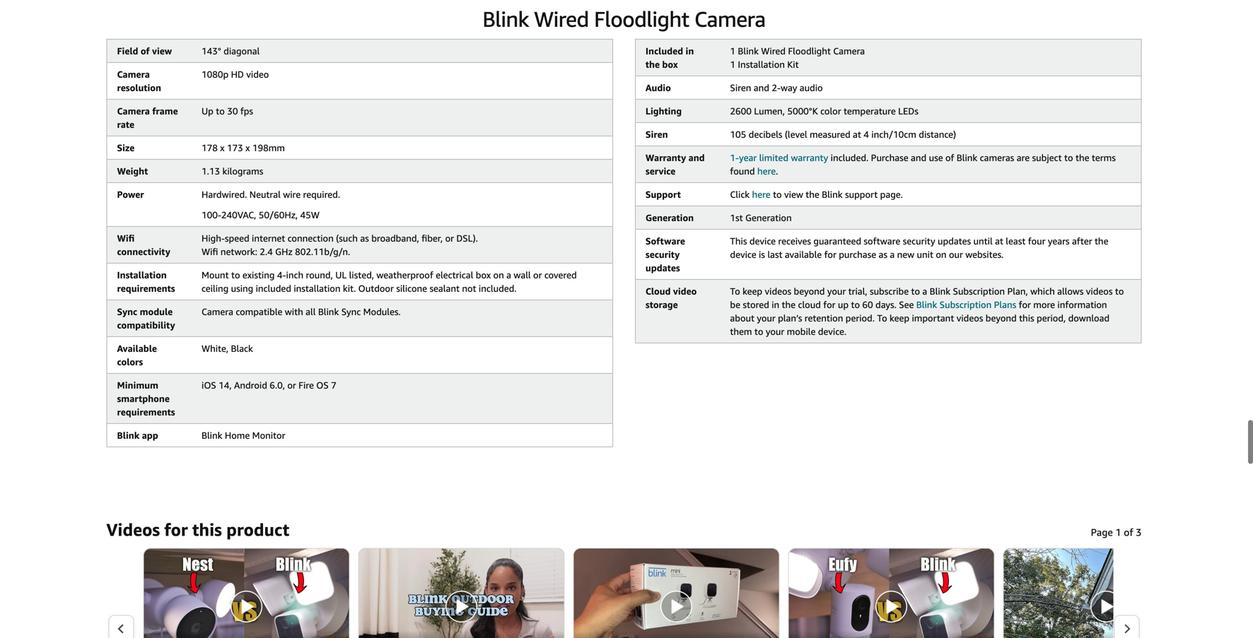 Task type: describe. For each thing, give the bounding box(es) containing it.
1st generation
[[730, 213, 792, 224]]

measured
[[810, 129, 851, 140]]

previous image
[[117, 624, 125, 635]]

camera for camera frame rate
[[117, 106, 150, 117]]

2 generation from the left
[[745, 213, 792, 224]]

198mm
[[252, 143, 285, 154]]

and for siren
[[754, 83, 769, 93]]

2600 lumen, 5000°k color temperature leds
[[730, 106, 919, 117]]

wall
[[514, 270, 531, 281]]

6.0,
[[270, 380, 285, 391]]

0 vertical spatial here link
[[757, 166, 776, 177]]

in inside to keep videos beyond your trial, subscribe to a blink subscription plan, which allows videos to be stored in the cloud for up to 60 days. see
[[772, 300, 779, 311]]

a inside this device receives guaranteed software security updates until at least four years after the device is last available for purchase as a new unit on our websites.
[[890, 249, 895, 260]]

this device receives guaranteed software security updates until at least four years after the device is last available for purchase as a new unit on our websites.
[[730, 236, 1109, 260]]

fiber,
[[422, 233, 443, 244]]

the inside included in the box
[[646, 59, 660, 70]]

installation inside 1 blink wired floodlight camera 1 installation kit
[[738, 59, 785, 70]]

resolution
[[117, 83, 161, 93]]

after
[[1072, 236, 1092, 247]]

are
[[1017, 153, 1030, 163]]

1-
[[730, 153, 739, 163]]

included
[[646, 46, 683, 57]]

video inside cloud video storage
[[673, 286, 697, 297]]

minimum
[[117, 380, 158, 391]]

found
[[730, 166, 755, 177]]

videos for this product element
[[106, 519, 1142, 541]]

1 vertical spatial here
[[752, 189, 771, 200]]

covered
[[544, 270, 577, 281]]

support
[[845, 189, 878, 200]]

terms
[[1092, 153, 1116, 163]]

0 vertical spatial of
[[141, 46, 150, 57]]

dsl).
[[456, 233, 478, 244]]

siren for siren and 2-way audio
[[730, 83, 751, 93]]

ceiling
[[202, 283, 229, 294]]

0 horizontal spatial wired
[[534, 6, 589, 32]]

ghz
[[275, 247, 293, 258]]

kit.
[[343, 283, 356, 294]]

wired inside 1 blink wired floodlight camera 1 installation kit
[[761, 46, 786, 57]]

size
[[117, 143, 135, 154]]

to down .
[[773, 189, 782, 200]]

plans
[[994, 300, 1016, 311]]

cloud video storage
[[646, 286, 697, 311]]

is
[[759, 249, 765, 260]]

on inside this device receives guaranteed software security updates until at least four years after the device is last available for purchase as a new unit on our websites.
[[936, 249, 947, 260]]

1-year limited warranty
[[730, 153, 828, 163]]

1 vertical spatial device
[[730, 249, 756, 260]]

distance)
[[919, 129, 956, 140]]

or inside high-speed internet connection (such as broadband, fiber, or dsl). wifi network: 2.4 ghz 802.11b/g/n.
[[445, 233, 454, 244]]

1 generation from the left
[[646, 213, 694, 224]]

included. inside included. purchase and use of blink cameras are subject to the terms found
[[831, 153, 869, 163]]

power
[[117, 189, 144, 200]]

box inside mount to existing 4-inch round, ul listed, weatherproof electrical box on a wall or covered ceiling using included installation kit. outdoor silicone sealant not included.
[[476, 270, 491, 281]]

1 vertical spatial subscription
[[940, 300, 992, 311]]

next image
[[1123, 624, 1131, 635]]

0 horizontal spatial at
[[853, 129, 861, 140]]

0 horizontal spatial videos
[[765, 286, 791, 297]]

inch/10cm
[[872, 129, 916, 140]]

installation inside installation requirements
[[117, 270, 167, 281]]

stored
[[743, 300, 769, 311]]

as inside high-speed internet connection (such as broadband, fiber, or dsl). wifi network: 2.4 ghz 802.11b/g/n.
[[360, 233, 369, 244]]

warranty and service
[[646, 153, 705, 177]]

last
[[768, 249, 783, 260]]

of inside videos for this product element
[[1124, 527, 1133, 538]]

2-
[[772, 83, 781, 93]]

included. inside mount to existing 4-inch round, ul listed, weatherproof electrical box on a wall or covered ceiling using included installation kit. outdoor silicone sealant not included.
[[479, 283, 517, 294]]

security inside this device receives guaranteed software security updates until at least four years after the device is last available for purchase as a new unit on our websites.
[[903, 236, 935, 247]]

existing
[[242, 270, 275, 281]]

0 vertical spatial here
[[757, 166, 776, 177]]

0 horizontal spatial or
[[287, 380, 296, 391]]

color
[[820, 106, 841, 117]]

1 blink wired floodlight camera 1 installation kit
[[730, 46, 865, 70]]

keep inside 'for more information about your plan's retention period. to keep important videos beyond this period, download them to your mobile device.'
[[890, 313, 910, 324]]

page
[[1091, 527, 1113, 538]]

cameras
[[980, 153, 1014, 163]]

our
[[949, 249, 963, 260]]

beyond inside 'for more information about your plan's retention period. to keep important videos beyond this period, download them to your mobile device.'
[[986, 313, 1017, 324]]

days.
[[876, 300, 897, 311]]

0 vertical spatial floodlight
[[594, 6, 689, 32]]

0 vertical spatial 1
[[730, 46, 736, 57]]

installation requirements
[[117, 270, 175, 294]]

trial,
[[848, 286, 867, 297]]

105
[[730, 129, 746, 140]]

1st
[[730, 213, 743, 224]]

to right allows
[[1115, 286, 1124, 297]]

1-year limited warranty link
[[730, 153, 828, 163]]

ios
[[202, 380, 216, 391]]

warranty
[[791, 153, 828, 163]]

to inside to keep videos beyond your trial, subscribe to a blink subscription plan, which allows videos to be stored in the cloud for up to 60 days. see
[[730, 286, 740, 297]]

siren for siren
[[646, 129, 668, 140]]

802.11b/g/n.
[[295, 247, 350, 258]]

year
[[739, 153, 757, 163]]

siren and 2-way audio
[[730, 83, 823, 93]]

subscription inside to keep videos beyond your trial, subscribe to a blink subscription plan, which allows videos to be stored in the cloud for up to 60 days. see
[[953, 286, 1005, 297]]

sync module compatibility
[[117, 307, 175, 331]]

audio
[[800, 83, 823, 93]]

which
[[1031, 286, 1055, 297]]

of inside included. purchase and use of blink cameras are subject to the terms found
[[946, 153, 954, 163]]

required.
[[303, 189, 340, 200]]

floodlight inside 1 blink wired floodlight camera 1 installation kit
[[788, 46, 831, 57]]

period,
[[1037, 313, 1066, 324]]

or inside mount to existing 4-inch round, ul listed, weatherproof electrical box on a wall or covered ceiling using included installation kit. outdoor silicone sealant not included.
[[533, 270, 542, 281]]

1 vertical spatial view
[[784, 189, 803, 200]]

subscribe
[[870, 286, 909, 297]]

plan's
[[778, 313, 802, 324]]

support
[[646, 189, 681, 200]]

internet
[[252, 233, 285, 244]]

on inside mount to existing 4-inch round, ul listed, weatherproof electrical box on a wall or covered ceiling using included installation kit. outdoor silicone sealant not included.
[[493, 270, 504, 281]]

1 inside videos for this product element
[[1116, 527, 1121, 538]]

1.13
[[202, 166, 220, 177]]

sync inside sync module compatibility
[[117, 307, 137, 318]]

wifi inside wifi connectivity
[[117, 233, 135, 244]]

blink subscription plans link
[[916, 300, 1016, 311]]

device.
[[818, 326, 847, 337]]

this inside 'for more information about your plan's retention period. to keep important videos beyond this period, download them to your mobile device.'
[[1019, 313, 1034, 324]]

for inside this device receives guaranteed software security updates until at least four years after the device is last available for purchase as a new unit on our websites.
[[824, 249, 837, 260]]

blink wired floodlight camera
[[483, 6, 766, 32]]

a inside to keep videos beyond your trial, subscribe to a blink subscription plan, which allows videos to be stored in the cloud for up to 60 days. see
[[923, 286, 927, 297]]

hd
[[231, 69, 244, 80]]

and inside included. purchase and use of blink cameras are subject to the terms found
[[911, 153, 927, 163]]

105 decibels (level measured at 4 inch/10cm distance)
[[730, 129, 956, 140]]

for right videos
[[164, 520, 188, 540]]

beyond inside to keep videos beyond your trial, subscribe to a blink subscription plan, which allows videos to be stored in the cloud for up to 60 days. see
[[794, 286, 825, 297]]

2 x from the left
[[246, 143, 250, 154]]

unit
[[917, 249, 934, 260]]

page.
[[880, 189, 903, 200]]

blink app
[[117, 430, 158, 441]]

blink inside included. purchase and use of blink cameras are subject to the terms found
[[957, 153, 978, 163]]

0 vertical spatial video
[[246, 69, 269, 80]]

here .
[[757, 166, 778, 177]]

product
[[226, 520, 289, 540]]

fps
[[240, 106, 253, 117]]

for more information about your plan's retention period. to keep important videos beyond this period, download them to your mobile device.
[[730, 300, 1110, 337]]

until
[[974, 236, 993, 247]]

to inside mount to existing 4-inch round, ul listed, weatherproof electrical box on a wall or covered ceiling using included installation kit. outdoor silicone sealant not included.
[[231, 270, 240, 281]]

240vac,
[[221, 210, 256, 221]]

for inside 'for more information about your plan's retention period. to keep important videos beyond this period, download them to your mobile device.'
[[1019, 300, 1031, 311]]

using
[[231, 283, 253, 294]]



Task type: locate. For each thing, give the bounding box(es) containing it.
included. down wall at the left top of the page
[[479, 283, 517, 294]]

weight
[[117, 166, 148, 177]]

subscription up blink subscription plans
[[953, 286, 1005, 297]]

software security updates
[[646, 236, 685, 274]]

home
[[225, 430, 250, 441]]

1 horizontal spatial at
[[995, 236, 1003, 247]]

here link right click at the top right
[[752, 189, 771, 200]]

hardwired. neutral wire required.
[[202, 189, 340, 200]]

period.
[[846, 313, 875, 324]]

2600
[[730, 106, 752, 117]]

1 vertical spatial this
[[192, 520, 222, 540]]

as down software on the right
[[879, 249, 888, 260]]

0 vertical spatial installation
[[738, 59, 785, 70]]

retention
[[805, 313, 843, 324]]

wifi down high-
[[202, 247, 218, 258]]

1 vertical spatial in
[[772, 300, 779, 311]]

of right field
[[141, 46, 150, 57]]

beyond down plans at top
[[986, 313, 1017, 324]]

1 horizontal spatial x
[[246, 143, 250, 154]]

device down this
[[730, 249, 756, 260]]

a left new
[[890, 249, 895, 260]]

1 x from the left
[[220, 143, 225, 154]]

to keep videos beyond your trial, subscribe to a blink subscription plan, which allows videos to be stored in the cloud for up to 60 days. see
[[730, 286, 1124, 311]]

0 horizontal spatial sync
[[117, 307, 137, 318]]

the inside included. purchase and use of blink cameras are subject to the terms found
[[1076, 153, 1089, 163]]

0 vertical spatial siren
[[730, 83, 751, 93]]

installation up 2-
[[738, 59, 785, 70]]

the right after
[[1095, 236, 1109, 247]]

1 horizontal spatial sync
[[341, 307, 361, 318]]

here right click at the top right
[[752, 189, 771, 200]]

keep down see
[[890, 313, 910, 324]]

1 vertical spatial requirements
[[117, 407, 175, 418]]

1 vertical spatial here link
[[752, 189, 771, 200]]

x
[[220, 143, 225, 154], [246, 143, 250, 154]]

to inside included. purchase and use of blink cameras are subject to the terms found
[[1064, 153, 1073, 163]]

1 vertical spatial updates
[[646, 263, 680, 274]]

1 vertical spatial to
[[877, 313, 887, 324]]

0 vertical spatial to
[[730, 286, 740, 297]]

the down included
[[646, 59, 660, 70]]

updates inside this device receives guaranteed software security updates until at least four years after the device is last available for purchase as a new unit on our websites.
[[938, 236, 971, 247]]

beyond up "cloud"
[[794, 286, 825, 297]]

0 vertical spatial view
[[152, 46, 172, 57]]

videos up the stored
[[765, 286, 791, 297]]

least
[[1006, 236, 1026, 247]]

click here to view the blink support page.
[[730, 189, 903, 200]]

2 horizontal spatial videos
[[1086, 286, 1113, 297]]

camera inside camera frame rate
[[117, 106, 150, 117]]

to down days.
[[877, 313, 887, 324]]

1 vertical spatial box
[[476, 270, 491, 281]]

1 vertical spatial wired
[[761, 46, 786, 57]]

lighting
[[646, 106, 682, 117]]

wifi up the connectivity
[[117, 233, 135, 244]]

of left 3
[[1124, 527, 1133, 538]]

available
[[785, 249, 822, 260]]

1 right page
[[1116, 527, 1121, 538]]

app
[[142, 430, 158, 441]]

sync up compatibility
[[117, 307, 137, 318]]

purchase
[[839, 249, 876, 260]]

1 up "2600"
[[730, 59, 736, 70]]

your down the stored
[[757, 313, 776, 324]]

1 horizontal spatial as
[[879, 249, 888, 260]]

(level
[[785, 129, 807, 140]]

os
[[316, 380, 329, 391]]

1 horizontal spatial installation
[[738, 59, 785, 70]]

your for plan's
[[757, 313, 776, 324]]

0 vertical spatial keep
[[743, 286, 762, 297]]

2 horizontal spatial and
[[911, 153, 927, 163]]

to right up
[[851, 300, 860, 311]]

at right until
[[995, 236, 1003, 247]]

1 horizontal spatial video
[[673, 286, 697, 297]]

here
[[757, 166, 776, 177], [752, 189, 771, 200]]

to
[[216, 106, 225, 117], [1064, 153, 1073, 163], [773, 189, 782, 200], [231, 270, 240, 281], [911, 286, 920, 297], [1115, 286, 1124, 297], [851, 300, 860, 311], [755, 326, 763, 337]]

leds
[[898, 106, 919, 117]]

2 horizontal spatial of
[[1124, 527, 1133, 538]]

a up 'for more information about your plan's retention period. to keep important videos beyond this period, download them to your mobile device.'
[[923, 286, 927, 297]]

2 sync from the left
[[341, 307, 361, 318]]

modules.
[[363, 307, 401, 318]]

wire
[[283, 189, 301, 200]]

lumen,
[[754, 106, 785, 117]]

to up the be
[[730, 286, 740, 297]]

generation
[[646, 213, 694, 224], [745, 213, 792, 224]]

wifi inside high-speed internet connection (such as broadband, fiber, or dsl). wifi network: 2.4 ghz 802.11b/g/n.
[[202, 247, 218, 258]]

in right included
[[686, 46, 694, 57]]

0 horizontal spatial keep
[[743, 286, 762, 297]]

up
[[838, 300, 849, 311]]

0 horizontal spatial video
[[246, 69, 269, 80]]

0 vertical spatial your
[[827, 286, 846, 297]]

decibels
[[749, 129, 782, 140]]

included. down 105 decibels (level measured at 4 inch/10cm distance)
[[831, 153, 869, 163]]

security up unit at the right of the page
[[903, 236, 935, 247]]

as inside this device receives guaranteed software security updates until at least four years after the device is last available for purchase as a new unit on our websites.
[[879, 249, 888, 260]]

colors
[[117, 357, 143, 368]]

siren up "2600"
[[730, 83, 751, 93]]

camera for camera resolution
[[117, 69, 150, 80]]

included. purchase and use of blink cameras are subject to the terms found
[[730, 153, 1116, 177]]

or right 6.0,
[[287, 380, 296, 391]]

1 horizontal spatial in
[[772, 300, 779, 311]]

generation up software
[[646, 213, 694, 224]]

1 vertical spatial included.
[[479, 283, 517, 294]]

1 up siren and 2-way audio
[[730, 46, 736, 57]]

0 vertical spatial or
[[445, 233, 454, 244]]

security
[[903, 236, 935, 247], [646, 249, 680, 260]]

websites.
[[966, 249, 1004, 260]]

box
[[662, 59, 678, 70], [476, 270, 491, 281]]

your for trial,
[[827, 286, 846, 297]]

floodlight up kit
[[788, 46, 831, 57]]

1 horizontal spatial and
[[754, 83, 769, 93]]

installation
[[294, 283, 341, 294]]

0 horizontal spatial wifi
[[117, 233, 135, 244]]

updates inside software security updates
[[646, 263, 680, 274]]

0 vertical spatial included.
[[831, 153, 869, 163]]

1 horizontal spatial on
[[936, 249, 947, 260]]

0 vertical spatial wifi
[[117, 233, 135, 244]]

floodlight up included
[[594, 6, 689, 32]]

for down "guaranteed"
[[824, 249, 837, 260]]

allows
[[1057, 286, 1084, 297]]

a inside mount to existing 4-inch round, ul listed, weatherproof electrical box on a wall or covered ceiling using included installation kit. outdoor silicone sealant not included.
[[506, 270, 511, 281]]

0 horizontal spatial x
[[220, 143, 225, 154]]

x right 178
[[220, 143, 225, 154]]

white, black
[[202, 343, 253, 354]]

to right subject
[[1064, 153, 1073, 163]]

for left up
[[823, 300, 836, 311]]

1 requirements from the top
[[117, 283, 175, 294]]

camera for camera compatible with all blink sync modules.
[[202, 307, 233, 318]]

at left 4
[[853, 129, 861, 140]]

box up not
[[476, 270, 491, 281]]

box inside included in the box
[[662, 59, 678, 70]]

videos inside 'for more information about your plan's retention period. to keep important videos beyond this period, download them to your mobile device.'
[[957, 313, 983, 324]]

100-
[[202, 210, 221, 221]]

here link down limited
[[757, 166, 776, 177]]

1 vertical spatial a
[[506, 270, 511, 281]]

1 horizontal spatial this
[[1019, 313, 1034, 324]]

1 vertical spatial beyond
[[986, 313, 1017, 324]]

about
[[730, 313, 755, 324]]

1 horizontal spatial a
[[890, 249, 895, 260]]

1 vertical spatial installation
[[117, 270, 167, 281]]

the up plan's
[[782, 300, 796, 311]]

1 horizontal spatial wifi
[[202, 247, 218, 258]]

video right cloud
[[673, 286, 697, 297]]

30
[[227, 106, 238, 117]]

1 horizontal spatial wired
[[761, 46, 786, 57]]

security down software
[[646, 249, 680, 260]]

temperature
[[844, 106, 896, 117]]

0 vertical spatial as
[[360, 233, 369, 244]]

camera frame rate
[[117, 106, 178, 130]]

1 horizontal spatial generation
[[745, 213, 792, 224]]

2 horizontal spatial or
[[533, 270, 542, 281]]

0 vertical spatial a
[[890, 249, 895, 260]]

0 vertical spatial box
[[662, 59, 678, 70]]

or
[[445, 233, 454, 244], [533, 270, 542, 281], [287, 380, 296, 391]]

wired
[[534, 6, 589, 32], [761, 46, 786, 57]]

them
[[730, 326, 752, 337]]

blink inside to keep videos beyond your trial, subscribe to a blink subscription plan, which allows videos to be stored in the cloud for up to 60 days. see
[[930, 286, 951, 297]]

beyond
[[794, 286, 825, 297], [986, 313, 1017, 324]]

cloud
[[798, 300, 821, 311]]

1 vertical spatial wifi
[[202, 247, 218, 258]]

1 vertical spatial keep
[[890, 313, 910, 324]]

the inside to keep videos beyond your trial, subscribe to a blink subscription plan, which allows videos to be stored in the cloud for up to 60 days. see
[[782, 300, 796, 311]]

module
[[140, 307, 173, 318]]

on left wall at the left top of the page
[[493, 270, 504, 281]]

mobile
[[787, 326, 816, 337]]

60
[[862, 300, 873, 311]]

camera inside camera resolution
[[117, 69, 150, 80]]

of right use
[[946, 153, 954, 163]]

siren down lighting
[[646, 129, 668, 140]]

for down the plan,
[[1019, 300, 1031, 311]]

x right 173
[[246, 143, 250, 154]]

the down warranty
[[806, 189, 819, 200]]

1 vertical spatial siren
[[646, 129, 668, 140]]

fire
[[299, 380, 314, 391]]

updates
[[938, 236, 971, 247], [646, 263, 680, 274]]

1 sync from the left
[[117, 307, 137, 318]]

(such
[[336, 233, 358, 244]]

0 horizontal spatial to
[[730, 286, 740, 297]]

videos for this product
[[106, 520, 289, 540]]

or right wall at the left top of the page
[[533, 270, 542, 281]]

and left 2-
[[754, 83, 769, 93]]

camera resolution
[[117, 69, 161, 93]]

installation down the connectivity
[[117, 270, 167, 281]]

here link
[[757, 166, 776, 177], [752, 189, 771, 200]]

1 horizontal spatial videos
[[957, 313, 983, 324]]

here down limited
[[757, 166, 776, 177]]

and left use
[[911, 153, 927, 163]]

on left 'our'
[[936, 249, 947, 260]]

your up up
[[827, 286, 846, 297]]

1.13 kilograms
[[202, 166, 263, 177]]

1 horizontal spatial siren
[[730, 83, 751, 93]]

for
[[824, 249, 837, 260], [823, 300, 836, 311], [1019, 300, 1031, 311], [164, 520, 188, 540]]

to inside 'for more information about your plan's retention period. to keep important videos beyond this period, download them to your mobile device.'
[[755, 326, 763, 337]]

7
[[331, 380, 336, 391]]

keep inside to keep videos beyond your trial, subscribe to a blink subscription plan, which allows videos to be stored in the cloud for up to 60 days. see
[[743, 286, 762, 297]]

or right "fiber,"
[[445, 233, 454, 244]]

0 horizontal spatial this
[[192, 520, 222, 540]]

videos down blink subscription plans
[[957, 313, 983, 324]]

click
[[730, 189, 750, 200]]

to left 30 at the top of the page
[[216, 106, 225, 117]]

0 horizontal spatial of
[[141, 46, 150, 57]]

the inside this device receives guaranteed software security updates until at least four years after the device is last available for purchase as a new unit on our websites.
[[1095, 236, 1109, 247]]

your inside to keep videos beyond your trial, subscribe to a blink subscription plan, which allows videos to be stored in the cloud for up to 60 days. see
[[827, 286, 846, 297]]

to up see
[[911, 286, 920, 297]]

0 horizontal spatial floodlight
[[594, 6, 689, 32]]

with
[[285, 307, 303, 318]]

keep up the stored
[[743, 286, 762, 297]]

in inside included in the box
[[686, 46, 694, 57]]

sync down kit.
[[341, 307, 361, 318]]

and right warranty
[[689, 153, 705, 163]]

0 vertical spatial requirements
[[117, 283, 175, 294]]

0 horizontal spatial view
[[152, 46, 172, 57]]

your down plan's
[[766, 326, 784, 337]]

0 vertical spatial this
[[1019, 313, 1034, 324]]

requirements up module
[[117, 283, 175, 294]]

camera inside 1 blink wired floodlight camera 1 installation kit
[[833, 46, 865, 57]]

diagonal
[[224, 46, 260, 57]]

0 horizontal spatial as
[[360, 233, 369, 244]]

to up using
[[231, 270, 240, 281]]

this left product
[[192, 520, 222, 540]]

information
[[1058, 300, 1107, 311]]

blink subscription plans
[[916, 300, 1016, 311]]

camera compatible with all blink sync modules.
[[202, 307, 401, 318]]

list
[[135, 548, 1253, 639]]

0 horizontal spatial included.
[[479, 283, 517, 294]]

inch
[[286, 270, 303, 281]]

0 horizontal spatial a
[[506, 270, 511, 281]]

0 vertical spatial device
[[750, 236, 776, 247]]

to right them
[[755, 326, 763, 337]]

0 vertical spatial beyond
[[794, 286, 825, 297]]

1 vertical spatial or
[[533, 270, 542, 281]]

blink
[[483, 6, 529, 32], [738, 46, 759, 57], [957, 153, 978, 163], [822, 189, 843, 200], [930, 286, 951, 297], [916, 300, 937, 311], [318, 307, 339, 318], [117, 430, 140, 441], [202, 430, 222, 441]]

view down 1-year limited warranty "link"
[[784, 189, 803, 200]]

videos up information
[[1086, 286, 1113, 297]]

plan,
[[1007, 286, 1028, 297]]

0 horizontal spatial siren
[[646, 129, 668, 140]]

subscription up important
[[940, 300, 992, 311]]

2 vertical spatial a
[[923, 286, 927, 297]]

0 vertical spatial subscription
[[953, 286, 1005, 297]]

subject
[[1032, 153, 1062, 163]]

2 requirements from the top
[[117, 407, 175, 418]]

1 vertical spatial 1
[[730, 59, 736, 70]]

video
[[246, 69, 269, 80], [673, 286, 697, 297]]

included in the box
[[646, 46, 694, 70]]

updates up 'our'
[[938, 236, 971, 247]]

blink inside 1 blink wired floodlight camera 1 installation kit
[[738, 46, 759, 57]]

0 horizontal spatial updates
[[646, 263, 680, 274]]

1 horizontal spatial updates
[[938, 236, 971, 247]]

and for warranty
[[689, 153, 705, 163]]

0 horizontal spatial security
[[646, 249, 680, 260]]

videos
[[106, 520, 160, 540]]

this down more
[[1019, 313, 1034, 324]]

updates up cloud
[[646, 263, 680, 274]]

up to 30 fps
[[202, 106, 253, 117]]

to inside 'for more information about your plan's retention period. to keep important videos beyond this period, download them to your mobile device.'
[[877, 313, 887, 324]]

requirements down smartphone
[[117, 407, 175, 418]]

video right hd
[[246, 69, 269, 80]]

compatibility
[[117, 320, 175, 331]]

smartphone
[[117, 394, 170, 405]]

1 vertical spatial as
[[879, 249, 888, 260]]

generation right "1st"
[[745, 213, 792, 224]]

1 vertical spatial your
[[757, 313, 776, 324]]

software
[[864, 236, 900, 247]]

0 horizontal spatial box
[[476, 270, 491, 281]]

0 vertical spatial updates
[[938, 236, 971, 247]]

0 horizontal spatial installation
[[117, 270, 167, 281]]

electrical
[[436, 270, 473, 281]]

1 vertical spatial at
[[995, 236, 1003, 247]]

1 horizontal spatial box
[[662, 59, 678, 70]]

the left terms
[[1076, 153, 1089, 163]]

1 vertical spatial of
[[946, 153, 954, 163]]

view right field
[[152, 46, 172, 57]]

wifi
[[117, 233, 135, 244], [202, 247, 218, 258]]

143°
[[202, 46, 221, 57]]

security inside software security updates
[[646, 249, 680, 260]]

0 horizontal spatial and
[[689, 153, 705, 163]]

videos
[[765, 286, 791, 297], [1086, 286, 1113, 297], [957, 313, 983, 324]]

and inside the "warranty and service"
[[689, 153, 705, 163]]

at inside this device receives guaranteed software security updates until at least four years after the device is last available for purchase as a new unit on our websites.
[[995, 236, 1003, 247]]

field of view
[[117, 46, 172, 57]]

0 horizontal spatial generation
[[646, 213, 694, 224]]

2 vertical spatial your
[[766, 326, 784, 337]]

as right (such
[[360, 233, 369, 244]]

device up is
[[750, 236, 776, 247]]

cloud
[[646, 286, 671, 297]]

box down included
[[662, 59, 678, 70]]

download
[[1068, 313, 1110, 324]]

0 horizontal spatial in
[[686, 46, 694, 57]]

.
[[776, 166, 778, 177]]

to
[[730, 286, 740, 297], [877, 313, 887, 324]]

in right the stored
[[772, 300, 779, 311]]

for inside to keep videos beyond your trial, subscribe to a blink subscription plan, which allows videos to be stored in the cloud for up to 60 days. see
[[823, 300, 836, 311]]

a left wall at the left top of the page
[[506, 270, 511, 281]]

0 vertical spatial wired
[[534, 6, 589, 32]]

1 horizontal spatial of
[[946, 153, 954, 163]]

the
[[646, 59, 660, 70], [1076, 153, 1089, 163], [806, 189, 819, 200], [1095, 236, 1109, 247], [782, 300, 796, 311]]

4-
[[277, 270, 286, 281]]

0 vertical spatial at
[[853, 129, 861, 140]]

as
[[360, 233, 369, 244], [879, 249, 888, 260]]

1 horizontal spatial included.
[[831, 153, 869, 163]]

0 vertical spatial security
[[903, 236, 935, 247]]

be
[[730, 300, 740, 311]]

1 vertical spatial on
[[493, 270, 504, 281]]



Task type: vqa. For each thing, say whether or not it's contained in the screenshot.
1.13 kilograms
yes



